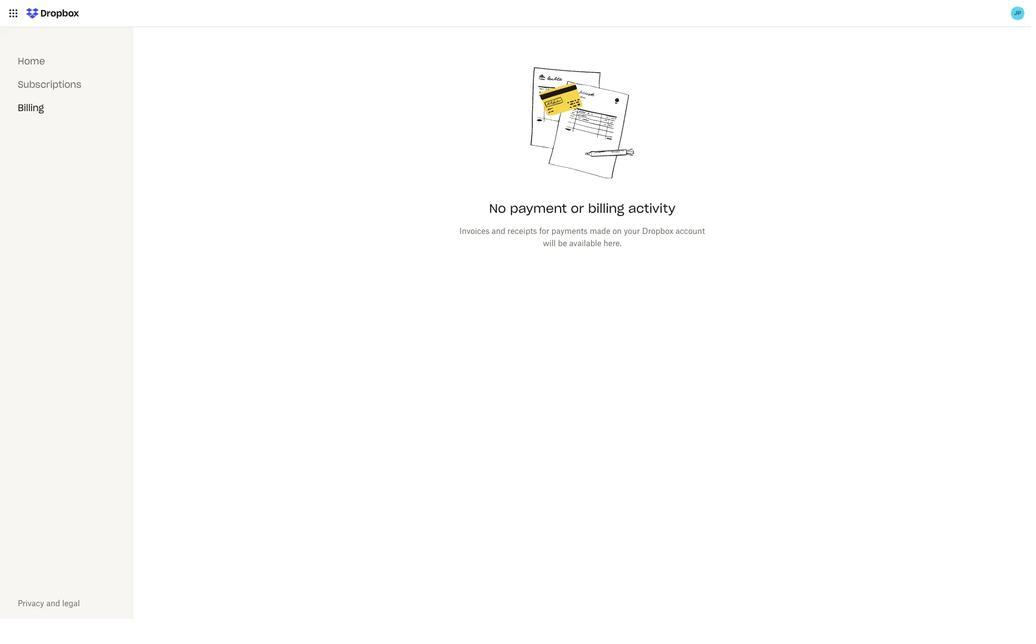 Task type: locate. For each thing, give the bounding box(es) containing it.
and left legal
[[46, 599, 60, 609]]

subscriptions link
[[18, 79, 81, 90]]

and
[[492, 226, 506, 236], [46, 599, 60, 609]]

1 vertical spatial and
[[46, 599, 60, 609]]

and for privacy
[[46, 599, 60, 609]]

1 horizontal spatial and
[[492, 226, 506, 236]]

billing
[[18, 102, 44, 113]]

dropbox
[[642, 226, 674, 236]]

made
[[590, 226, 611, 236]]

no payment or billing activity
[[489, 201, 676, 216]]

available
[[569, 239, 602, 248]]

0 vertical spatial and
[[492, 226, 506, 236]]

be
[[558, 239, 567, 248]]

and down no
[[492, 226, 506, 236]]

0 horizontal spatial and
[[46, 599, 60, 609]]

dropbox logo image
[[22, 4, 83, 22]]

will
[[543, 239, 556, 248]]

legal
[[62, 599, 80, 609]]

home link
[[18, 56, 45, 67]]

and inside invoices and receipts for payments made on your dropbox account will be available here.
[[492, 226, 506, 236]]



Task type: describe. For each thing, give the bounding box(es) containing it.
home
[[18, 56, 45, 67]]

your
[[624, 226, 640, 236]]

jp button
[[1009, 4, 1027, 22]]

receipts
[[508, 226, 537, 236]]

invoices
[[460, 226, 490, 236]]

account
[[676, 226, 705, 236]]

subscriptions
[[18, 79, 81, 90]]

payment
[[510, 201, 567, 216]]

no
[[489, 201, 506, 216]]

invoices and receipts for payments made on your dropbox account will be available here.
[[460, 226, 705, 248]]

privacy
[[18, 599, 44, 609]]

jp
[[1015, 9, 1022, 17]]

or
[[571, 201, 584, 216]]

privacy and legal link
[[18, 599, 80, 609]]

for
[[539, 226, 550, 236]]

here.
[[604, 239, 622, 248]]

privacy and legal
[[18, 599, 80, 609]]

billing
[[588, 201, 625, 216]]

activity
[[629, 201, 676, 216]]

on
[[613, 226, 622, 236]]

and for invoices
[[492, 226, 506, 236]]

billing link
[[18, 102, 44, 113]]

payments
[[552, 226, 588, 236]]



Task type: vqa. For each thing, say whether or not it's contained in the screenshot.
legal
yes



